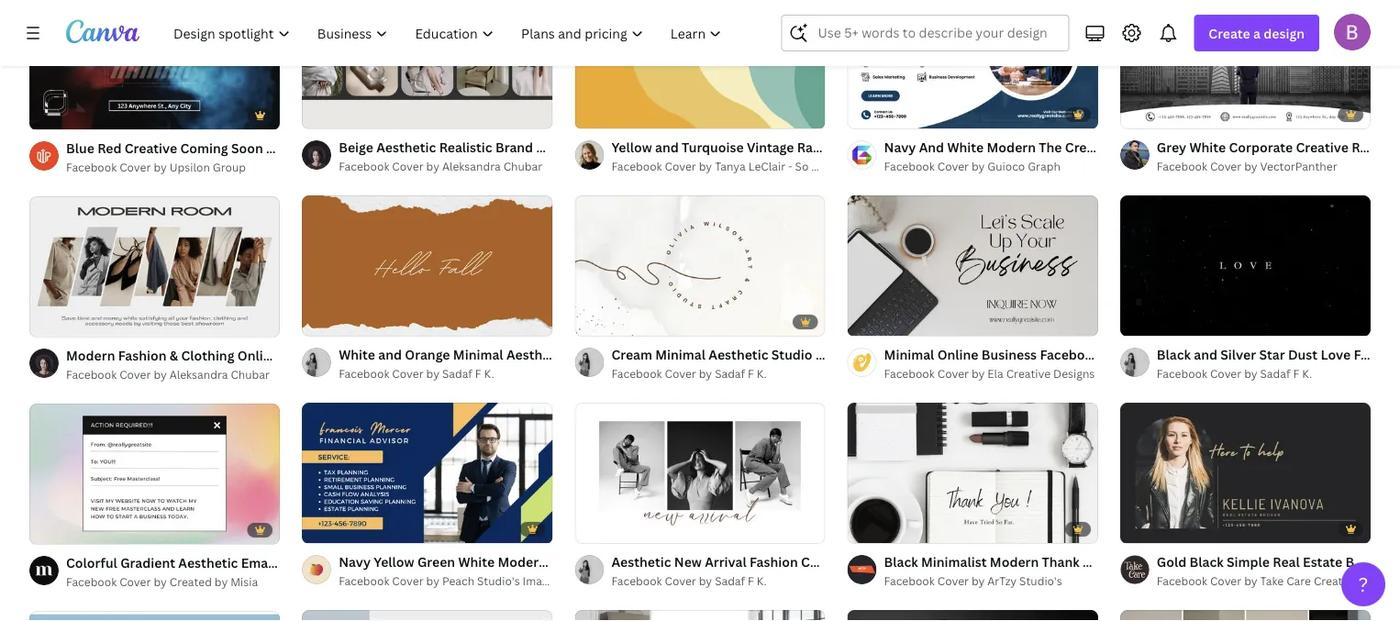 Task type: describe. For each thing, give the bounding box(es) containing it.
turquoise
[[682, 138, 744, 156]]

gold black simple real estate business link
[[1157, 552, 1401, 572]]

white and orange minimal aesthetic hello fall facebook cover link
[[339, 344, 731, 364]]

creative inside blue red creative coming soon facebook cover facebook cover by upsilon group
[[125, 139, 177, 156]]

by inside gold black simple real estate business facebook cover by take care creative
[[1245, 573, 1258, 588]]

yellow
[[612, 138, 652, 156]]

white and orange minimal aesthetic hello fall facebook cover facebook cover by sadaf f k.
[[339, 346, 731, 381]]

white
[[339, 346, 375, 363]]

? button
[[1342, 563, 1386, 607]]

minimal online business facebook cover photo facebook cover by ela creative designs
[[885, 346, 1181, 381]]

facebook cover by artzy studio's link
[[885, 572, 1099, 590]]

k. inside aesthetic new arrival fashion collage facebook cover facebook cover by sadaf f k.
[[757, 573, 767, 588]]

swell
[[812, 158, 840, 173]]

aesthetic inside cream minimal aesthetic studio facebook cover facebook cover by sadaf f k.
[[709, 346, 769, 363]]

f inside aesthetic new arrival fashion collage facebook cover facebook cover by sadaf f k.
[[748, 573, 754, 588]]

hello
[[569, 346, 603, 363]]

black minimalist modern thank you facebook cover facebook cover by artzy studio's
[[885, 553, 1210, 588]]

facebook cover by sadaf f k. link for silver
[[1157, 364, 1371, 383]]

fashion inside modern fashion & clothing online shop showroom facebook cover facebook cover by aleksandra chubar
[[118, 346, 167, 364]]

cream
[[612, 346, 653, 363]]

blue red creative coming soon facebook cover link
[[66, 138, 366, 158]]

blue red creative coming soon facebook cover image
[[29, 0, 280, 130]]

?
[[1359, 571, 1369, 598]]

facebook cover by guioco graph link
[[885, 157, 1099, 175]]

by inside "black and silver star dust love faceboo facebook cover by sadaf f k."
[[1245, 366, 1258, 381]]

modern fashion & clothing online shop showroom facebook cover link
[[66, 345, 487, 365]]

sadaf inside aesthetic new arrival fashion collage facebook cover facebook cover by sadaf f k.
[[715, 573, 745, 588]]

images
[[523, 573, 560, 588]]

thank
[[1042, 553, 1080, 571]]

collage
[[801, 553, 848, 570]]

and for yellow
[[655, 138, 679, 156]]

blue and gray modern minimalist fashion photographer facebook cover image
[[302, 610, 553, 621]]

vectorpanther
[[1261, 158, 1338, 173]]

facebook cover by sadaf f k. link for arrival
[[612, 572, 826, 590]]

facebook cover by peach studio's images link
[[339, 572, 560, 590]]

facebook cover by vectorpanther
[[1157, 158, 1338, 173]]

new
[[675, 553, 702, 570]]

estate
[[1304, 553, 1343, 571]]

message
[[279, 554, 333, 571]]

black and silver star dust love facebook cover image
[[1121, 195, 1371, 336]]

colorful gradient aesthetic email message facebook cover link
[[66, 553, 436, 573]]

cover inside gold black simple real estate business facebook cover by take care creative
[[1211, 573, 1242, 588]]

facebook cover by tanya leclair - so swell studio link
[[612, 157, 877, 175]]

1 vertical spatial facebook cover by aleksandra chubar link
[[66, 365, 280, 384]]

vintage
[[747, 138, 794, 156]]

designs
[[1054, 366, 1095, 381]]

aesthetic new arrival fashion collage facebook cover image
[[575, 403, 826, 544]]

gradient
[[120, 554, 175, 571]]

cover inside the yellow and turquoise vintage rainbow desktop wallpaper facebook cover by tanya leclair - so swell studio
[[665, 158, 697, 173]]

minimal inside white and orange minimal aesthetic hello fall facebook cover facebook cover by sadaf f k.
[[453, 346, 504, 363]]

sadaf inside cream minimal aesthetic studio facebook cover facebook cover by sadaf f k.
[[715, 366, 745, 381]]

photo
[[1144, 346, 1181, 363]]

0 vertical spatial aleksandra
[[442, 158, 501, 173]]

minimal inside the minimal online business facebook cover photo facebook cover by ela creative designs
[[885, 346, 935, 363]]

black inside gold black simple real estate business facebook cover by take care creative
[[1190, 553, 1224, 571]]

business inside gold black simple real estate business facebook cover by take care creative
[[1346, 553, 1401, 571]]

beige aesthetic realistic brand mood board film photo collage facebook cover image
[[302, 0, 553, 129]]

misia
[[231, 574, 258, 589]]

love
[[1321, 346, 1351, 363]]

faceboo
[[1354, 346, 1401, 363]]

modern inside black minimalist modern thank you facebook cover facebook cover by artzy studio's
[[990, 553, 1039, 571]]

facebook inside 'link'
[[885, 158, 935, 173]]

modern fashion & clothing online shop showroom facebook cover image
[[29, 196, 280, 337]]

white minimalist dental clinic facebook cover image
[[29, 611, 280, 621]]

f inside "black and silver star dust love faceboo facebook cover by sadaf f k."
[[1294, 366, 1300, 381]]

arrival
[[705, 553, 747, 570]]

facebook inside the yellow and turquoise vintage rainbow desktop wallpaper facebook cover by tanya leclair - so swell studio
[[612, 158, 662, 173]]

&
[[170, 346, 178, 364]]

create
[[1209, 24, 1251, 42]]

care
[[1287, 573, 1312, 588]]

email
[[241, 554, 276, 571]]

creative inside gold black simple real estate business facebook cover by take care creative
[[1314, 573, 1359, 588]]

create a design button
[[1195, 15, 1320, 51]]

soon
[[231, 139, 263, 156]]

tanya
[[715, 158, 746, 173]]

aesthetic new arrival fashion collage facebook cover link
[[612, 552, 951, 572]]

top level navigation element
[[162, 15, 738, 51]]

colorful gradient aesthetic email message facebook cover facebook cover by created by misia
[[66, 554, 436, 589]]

fall
[[606, 346, 628, 363]]

cover inside "black and silver star dust love faceboo facebook cover by sadaf f k."
[[1211, 366, 1242, 381]]

take
[[1261, 573, 1284, 588]]

gold
[[1157, 553, 1187, 571]]

yellow and turquoise vintage rainbow desktop wallpaper link
[[612, 137, 973, 157]]

1 horizontal spatial facebook cover by aleksandra chubar link
[[339, 157, 553, 175]]

leclair
[[749, 158, 786, 173]]

minimal online business facebook cover photo link
[[885, 344, 1181, 364]]

showroom
[[317, 346, 384, 364]]

Search search field
[[818, 16, 1058, 50]]

by inside cream minimal aesthetic studio facebook cover facebook cover by sadaf f k.
[[699, 366, 713, 381]]

yellow and turquoise vintage rainbow desktop wallpaper image
[[575, 0, 826, 129]]

cream minimal aesthetic studio facebook cover link
[[612, 344, 916, 364]]

cover inside 'link'
[[938, 158, 969, 173]]

and for white
[[378, 346, 402, 363]]

colorful
[[66, 554, 117, 571]]

chubar inside modern fashion & clothing online shop showroom facebook cover facebook cover by aleksandra chubar
[[231, 367, 270, 382]]

online inside the minimal online business facebook cover photo facebook cover by ela creative designs
[[938, 346, 979, 363]]

navy yellow green white modern minimalist financial advisor service facebook cover image
[[302, 403, 553, 544]]

blue
[[66, 139, 94, 156]]



Task type: locate. For each thing, give the bounding box(es) containing it.
upsilon
[[170, 159, 210, 174]]

fashion
[[118, 346, 167, 364], [750, 553, 798, 570]]

fashion inside aesthetic new arrival fashion collage facebook cover facebook cover by sadaf f k.
[[750, 553, 798, 570]]

peach
[[442, 573, 475, 588]]

0 horizontal spatial facebook cover by aleksandra chubar link
[[66, 365, 280, 384]]

minimalist
[[922, 553, 987, 571]]

sadaf down the orange
[[442, 366, 473, 381]]

and left silver
[[1195, 346, 1218, 363]]

minimal right cream
[[656, 346, 706, 363]]

0 horizontal spatial modern
[[66, 346, 115, 364]]

facebook cover by created by misia link
[[66, 573, 280, 591]]

by inside aesthetic new arrival fashion collage facebook cover facebook cover by sadaf f k.
[[699, 573, 713, 588]]

brown and white modern facebook cover image
[[1121, 610, 1371, 621]]

0 horizontal spatial aleksandra
[[170, 367, 228, 382]]

k. down cream minimal aesthetic studio facebook cover link
[[757, 366, 767, 381]]

facebook cover by vectorpanther link
[[1157, 157, 1371, 175]]

black and silver star dust love faceboo facebook cover by sadaf f k.
[[1157, 346, 1401, 381]]

and inside the yellow and turquoise vintage rainbow desktop wallpaper facebook cover by tanya leclair - so swell studio
[[655, 138, 679, 156]]

0 horizontal spatial online
[[238, 346, 279, 364]]

facebook cover by aleksandra chubar link
[[339, 157, 553, 175], [66, 365, 280, 384]]

studio's inside black minimalist modern thank you facebook cover facebook cover by artzy studio's
[[1020, 573, 1063, 588]]

creative
[[125, 139, 177, 156], [1007, 366, 1051, 381], [1314, 573, 1359, 588]]

by inside the yellow and turquoise vintage rainbow desktop wallpaper facebook cover by tanya leclair - so swell studio
[[699, 158, 713, 173]]

and right the white
[[378, 346, 402, 363]]

grey white corporate creative real estate agency business facebook cover image
[[1121, 0, 1371, 129]]

orange
[[405, 346, 450, 363]]

k. down aesthetic new arrival fashion collage facebook cover link on the bottom
[[757, 573, 767, 588]]

1 horizontal spatial studio's
[[1020, 573, 1063, 588]]

business up ?
[[1346, 553, 1401, 571]]

guioco
[[988, 158, 1026, 173]]

group
[[213, 159, 246, 174]]

cream minimal aesthetic studio facebook cover facebook cover by sadaf f k.
[[612, 346, 916, 381]]

red
[[97, 139, 122, 156]]

star
[[1260, 346, 1286, 363]]

design
[[1264, 24, 1305, 42]]

aesthetic inside colorful gradient aesthetic email message facebook cover facebook cover by created by misia
[[178, 554, 238, 571]]

online left shop
[[238, 346, 279, 364]]

studio's
[[477, 573, 520, 588], [1020, 573, 1063, 588]]

0 horizontal spatial business
[[982, 346, 1037, 363]]

colorful gradient aesthetic email message facebook cover image
[[29, 404, 280, 545]]

online inside modern fashion & clothing online shop showroom facebook cover facebook cover by aleksandra chubar
[[238, 346, 279, 364]]

black left minimalist
[[885, 553, 919, 571]]

minimal inside cream minimal aesthetic studio facebook cover facebook cover by sadaf f k.
[[656, 346, 706, 363]]

business
[[982, 346, 1037, 363], [1346, 553, 1401, 571]]

black right gold
[[1190, 553, 1224, 571]]

1 horizontal spatial and
[[655, 138, 679, 156]]

white and orange minimal aesthetic hello fall facebook cover image
[[302, 195, 553, 336]]

1 horizontal spatial aleksandra
[[442, 158, 501, 173]]

studio inside cream minimal aesthetic studio facebook cover facebook cover by sadaf f k.
[[772, 346, 813, 363]]

k. inside cream minimal aesthetic studio facebook cover facebook cover by sadaf f k.
[[757, 366, 767, 381]]

facebook cover by sadaf f k. link down the orange
[[339, 364, 553, 383]]

1 vertical spatial creative
[[1007, 366, 1051, 381]]

0 horizontal spatial fashion
[[118, 346, 167, 364]]

you
[[1083, 553, 1107, 571]]

creative down minimal online business facebook cover photo link
[[1007, 366, 1051, 381]]

aesthetic
[[709, 346, 769, 363], [507, 346, 566, 363], [612, 553, 671, 570], [178, 554, 238, 571]]

sadaf
[[715, 366, 745, 381], [442, 366, 473, 381], [1261, 366, 1291, 381], [715, 573, 745, 588]]

created
[[170, 574, 212, 589]]

bob builder image
[[1335, 14, 1371, 50]]

black for black and silver star dust love faceboo
[[1157, 346, 1191, 363]]

2 horizontal spatial minimal
[[885, 346, 935, 363]]

online up facebook cover by ela creative designs link at the bottom of the page
[[938, 346, 979, 363]]

None search field
[[782, 15, 1070, 51]]

k. down the white and orange minimal aesthetic hello fall facebook cover link
[[484, 366, 494, 381]]

facebook cover by guioco graph
[[885, 158, 1061, 173]]

f down cream minimal aesthetic studio facebook cover link
[[748, 366, 754, 381]]

so
[[796, 158, 809, 173]]

facebook cover by sadaf f k. link down cream
[[612, 364, 826, 383]]

minimal right the orange
[[453, 346, 504, 363]]

facebook cover by take care creative link
[[1157, 572, 1371, 590]]

facebook cover by sadaf f k. link for aesthetic
[[612, 364, 826, 383]]

real
[[1274, 553, 1301, 571]]

online
[[938, 346, 979, 363], [238, 346, 279, 364]]

-
[[789, 158, 793, 173]]

aesthetic new arrival fashion collage facebook cover facebook cover by sadaf f k.
[[612, 553, 951, 588]]

clothing
[[181, 346, 235, 364]]

1 horizontal spatial business
[[1346, 553, 1401, 571]]

chubar inside facebook cover by aleksandra chubar link
[[504, 158, 543, 173]]

1 vertical spatial aleksandra
[[170, 367, 228, 382]]

aesthetic inside aesthetic new arrival fashion collage facebook cover facebook cover by sadaf f k.
[[612, 553, 671, 570]]

fashion right arrival
[[750, 553, 798, 570]]

1 horizontal spatial chubar
[[504, 158, 543, 173]]

0 vertical spatial fashion
[[118, 346, 167, 364]]

black inside black minimalist modern thank you facebook cover facebook cover by artzy studio's
[[885, 553, 919, 571]]

studio's right peach
[[477, 573, 520, 588]]

modern fashion & clothing online shop showroom facebook cover facebook cover by aleksandra chubar
[[66, 346, 487, 382]]

f
[[748, 366, 754, 381], [475, 366, 482, 381], [1294, 366, 1300, 381], [748, 573, 754, 588]]

by inside white and orange minimal aesthetic hello fall facebook cover facebook cover by sadaf f k.
[[426, 366, 440, 381]]

artzy
[[988, 573, 1017, 588]]

facebook cover by sadaf f k. link down arrival
[[612, 572, 826, 590]]

1 horizontal spatial creative
[[1007, 366, 1051, 381]]

graph
[[1028, 158, 1061, 173]]

creative inside the minimal online business facebook cover photo facebook cover by ela creative designs
[[1007, 366, 1051, 381]]

2 vertical spatial creative
[[1314, 573, 1359, 588]]

minimal online business facebook cover photo image
[[848, 195, 1099, 336]]

aleksandra
[[442, 158, 501, 173], [170, 367, 228, 382]]

fashion left &
[[118, 346, 167, 364]]

and
[[655, 138, 679, 156], [378, 346, 402, 363], [1195, 346, 1218, 363]]

yellow and turquoise vintage rainbow desktop wallpaper facebook cover by tanya leclair - so swell studio
[[612, 138, 973, 173]]

2 studio's from the left
[[1020, 573, 1063, 588]]

sadaf inside white and orange minimal aesthetic hello fall facebook cover facebook cover by sadaf f k.
[[442, 366, 473, 381]]

facebook cover by sadaf f k. link down star
[[1157, 364, 1371, 383]]

f inside cream minimal aesthetic studio facebook cover facebook cover by sadaf f k.
[[748, 366, 754, 381]]

shop
[[282, 346, 314, 364]]

1 studio's from the left
[[477, 573, 520, 588]]

1 vertical spatial studio
[[772, 346, 813, 363]]

and inside "black and silver star dust love faceboo facebook cover by sadaf f k."
[[1195, 346, 1218, 363]]

studio inside the yellow and turquoise vintage rainbow desktop wallpaper facebook cover by tanya leclair - so swell studio
[[843, 158, 877, 173]]

business up ela on the bottom right of the page
[[982, 346, 1037, 363]]

1 horizontal spatial studio
[[843, 158, 877, 173]]

1 vertical spatial chubar
[[231, 367, 270, 382]]

0 horizontal spatial studio's
[[477, 573, 520, 588]]

facebook cover by upsilon group link
[[66, 158, 280, 176]]

navy and white modern the creative business agency facebook cover image
[[848, 0, 1099, 129]]

0 horizontal spatial and
[[378, 346, 402, 363]]

by inside modern fashion & clothing online shop showroom facebook cover facebook cover by aleksandra chubar
[[154, 367, 167, 382]]

by inside blue red creative coming soon facebook cover facebook cover by upsilon group
[[154, 159, 167, 174]]

a
[[1254, 24, 1261, 42]]

and right yellow
[[655, 138, 679, 156]]

black for black minimalist modern thank you facebook cover
[[885, 553, 919, 571]]

f down aesthetic new arrival fashion collage facebook cover link on the bottom
[[748, 573, 754, 588]]

2 horizontal spatial and
[[1195, 346, 1218, 363]]

classy professional real estate facebook cover image
[[575, 610, 826, 621]]

ela
[[988, 366, 1004, 381]]

facebook cover by aleksandra chubar
[[339, 158, 543, 173]]

k. inside "black and silver star dust love faceboo facebook cover by sadaf f k."
[[1303, 366, 1313, 381]]

1 horizontal spatial minimal
[[656, 346, 706, 363]]

create a design
[[1209, 24, 1305, 42]]

sadaf down black and silver star dust love faceboo "link" at right bottom
[[1261, 366, 1291, 381]]

minimal up facebook cover by ela creative designs link at the bottom of the page
[[885, 346, 935, 363]]

3 minimal from the left
[[885, 346, 935, 363]]

by inside black minimalist modern thank you facebook cover facebook cover by artzy studio's
[[972, 573, 985, 588]]

facebook cover by peach studio's images
[[339, 573, 560, 588]]

black minimalist modern thank you facebook cover link
[[885, 552, 1210, 572]]

creative up the facebook cover by upsilon group "link"
[[125, 139, 177, 156]]

2 horizontal spatial creative
[[1314, 573, 1359, 588]]

silver
[[1221, 346, 1257, 363]]

black and silver star dust love faceboo link
[[1157, 344, 1401, 364]]

black minimalist facebook cover image
[[848, 610, 1099, 621]]

f inside white and orange minimal aesthetic hello fall facebook cover facebook cover by sadaf f k.
[[475, 366, 482, 381]]

by
[[699, 158, 713, 173], [426, 158, 440, 173], [972, 158, 985, 173], [1245, 158, 1258, 173], [154, 159, 167, 174], [699, 366, 713, 381], [426, 366, 440, 381], [972, 366, 985, 381], [1245, 366, 1258, 381], [154, 367, 167, 382], [699, 573, 713, 588], [426, 573, 440, 588], [972, 573, 985, 588], [1245, 573, 1258, 588], [154, 574, 167, 589], [215, 574, 228, 589]]

0 horizontal spatial minimal
[[453, 346, 504, 363]]

0 horizontal spatial chubar
[[231, 367, 270, 382]]

0 horizontal spatial studio
[[772, 346, 813, 363]]

facebook cover by sadaf f k. link for orange
[[339, 364, 553, 383]]

coming
[[180, 139, 228, 156]]

creative down the estate
[[1314, 573, 1359, 588]]

f down the white and orange minimal aesthetic hello fall facebook cover link
[[475, 366, 482, 381]]

1 vertical spatial fashion
[[750, 553, 798, 570]]

facebook inside "black and silver star dust love faceboo facebook cover by sadaf f k."
[[1157, 366, 1208, 381]]

1 minimal from the left
[[656, 346, 706, 363]]

by inside the minimal online business facebook cover photo facebook cover by ela creative designs
[[972, 366, 985, 381]]

k. down dust
[[1303, 366, 1313, 381]]

cover
[[329, 139, 366, 156], [665, 158, 697, 173], [392, 158, 424, 173], [938, 158, 969, 173], [1211, 158, 1242, 173], [119, 159, 151, 174], [879, 346, 916, 363], [694, 346, 731, 363], [1103, 346, 1141, 363], [450, 346, 487, 364], [665, 366, 697, 381], [392, 366, 424, 381], [938, 366, 969, 381], [1211, 366, 1242, 381], [119, 367, 151, 382], [914, 553, 951, 570], [1173, 553, 1210, 571], [399, 554, 436, 571], [665, 573, 697, 588], [392, 573, 424, 588], [938, 573, 969, 588], [1211, 573, 1242, 588], [119, 574, 151, 589]]

rainbow
[[798, 138, 851, 156]]

studio
[[843, 158, 877, 173], [772, 346, 813, 363]]

chubar
[[504, 158, 543, 173], [231, 367, 270, 382]]

wallpaper
[[910, 138, 973, 156]]

gold black simple real estate business facebook cover by take care creative
[[1157, 553, 1401, 588]]

business inside the minimal online business facebook cover photo facebook cover by ela creative designs
[[982, 346, 1037, 363]]

0 vertical spatial creative
[[125, 139, 177, 156]]

0 vertical spatial chubar
[[504, 158, 543, 173]]

blue red creative coming soon facebook cover facebook cover by upsilon group
[[66, 139, 366, 174]]

minimal
[[656, 346, 706, 363], [453, 346, 504, 363], [885, 346, 935, 363]]

and inside white and orange minimal aesthetic hello fall facebook cover facebook cover by sadaf f k.
[[378, 346, 402, 363]]

modern inside modern fashion & clothing online shop showroom facebook cover facebook cover by aleksandra chubar
[[66, 346, 115, 364]]

aleksandra inside modern fashion & clothing online shop showroom facebook cover facebook cover by aleksandra chubar
[[170, 367, 228, 382]]

black inside "black and silver star dust love faceboo facebook cover by sadaf f k."
[[1157, 346, 1191, 363]]

modern left &
[[66, 346, 115, 364]]

gold black simple real estate business profile facebook cover image
[[1121, 403, 1371, 544]]

0 vertical spatial facebook cover by aleksandra chubar link
[[339, 157, 553, 175]]

0 horizontal spatial creative
[[125, 139, 177, 156]]

dust
[[1289, 346, 1318, 363]]

by inside 'link'
[[972, 158, 985, 173]]

0 vertical spatial studio
[[843, 158, 877, 173]]

studio's down black minimalist modern thank you facebook cover "link"
[[1020, 573, 1063, 588]]

sadaf down cream minimal aesthetic studio facebook cover link
[[715, 366, 745, 381]]

and for black
[[1195, 346, 1218, 363]]

sadaf inside "black and silver star dust love faceboo facebook cover by sadaf f k."
[[1261, 366, 1291, 381]]

black minimalist modern thank you facebook cover image
[[848, 403, 1099, 544]]

1 horizontal spatial fashion
[[750, 553, 798, 570]]

0 vertical spatial business
[[982, 346, 1037, 363]]

facebook
[[266, 139, 326, 156], [612, 158, 662, 173], [339, 158, 390, 173], [885, 158, 935, 173], [1157, 158, 1208, 173], [66, 159, 117, 174], [816, 346, 876, 363], [631, 346, 691, 363], [1040, 346, 1100, 363], [387, 346, 447, 364], [612, 366, 662, 381], [339, 366, 390, 381], [885, 366, 935, 381], [1157, 366, 1208, 381], [66, 367, 117, 382], [851, 553, 911, 570], [1110, 553, 1170, 571], [336, 554, 396, 571], [612, 573, 662, 588], [339, 573, 390, 588], [885, 573, 935, 588], [1157, 573, 1208, 588], [66, 574, 117, 589]]

modern up artzy
[[990, 553, 1039, 571]]

1 vertical spatial business
[[1346, 553, 1401, 571]]

1 horizontal spatial modern
[[990, 553, 1039, 571]]

facebook inside gold black simple real estate business facebook cover by take care creative
[[1157, 573, 1208, 588]]

desktop
[[855, 138, 907, 156]]

1 horizontal spatial online
[[938, 346, 979, 363]]

cream minimal aesthetic studio facebook cover image
[[575, 195, 826, 336]]

black left silver
[[1157, 346, 1191, 363]]

modern
[[66, 346, 115, 364], [990, 553, 1039, 571]]

1 vertical spatial modern
[[990, 553, 1039, 571]]

k. inside white and orange minimal aesthetic hello fall facebook cover facebook cover by sadaf f k.
[[484, 366, 494, 381]]

f down dust
[[1294, 366, 1300, 381]]

simple
[[1227, 553, 1270, 571]]

facebook cover by ela creative designs link
[[885, 364, 1099, 383]]

sadaf down arrival
[[715, 573, 745, 588]]

0 vertical spatial modern
[[66, 346, 115, 364]]

2 minimal from the left
[[453, 346, 504, 363]]

aesthetic inside white and orange minimal aesthetic hello fall facebook cover facebook cover by sadaf f k.
[[507, 346, 566, 363]]



Task type: vqa. For each thing, say whether or not it's contained in the screenshot.
templates Button
no



